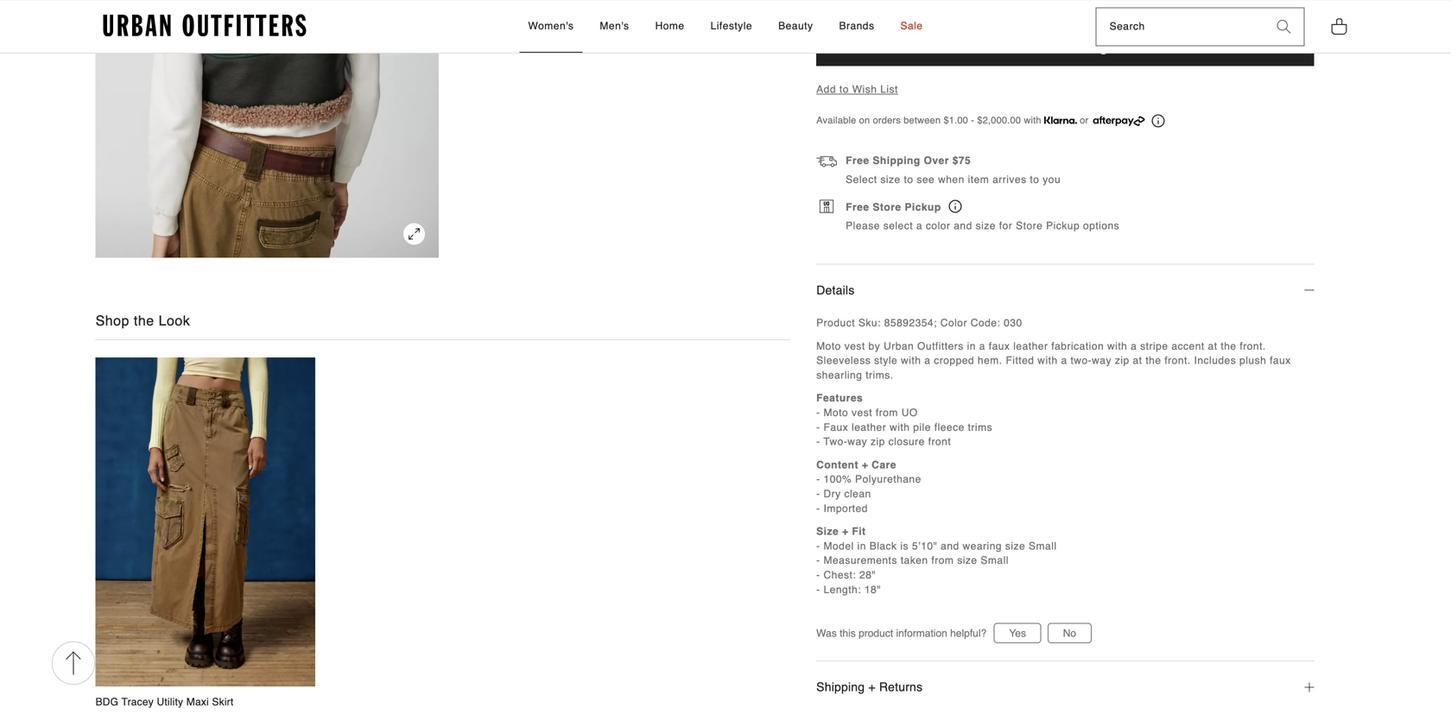Task type: vqa. For each thing, say whether or not it's contained in the screenshot.
the left LOVE
no



Task type: describe. For each thing, give the bounding box(es) containing it.
1 vertical spatial store
[[1016, 220, 1043, 232]]

free for free store pickup
[[846, 201, 869, 213]]

shipping options image
[[816, 154, 837, 175]]

or button
[[1044, 113, 1165, 128]]

add to wish list button
[[816, 83, 898, 95]]

to left 'wish'
[[840, 83, 849, 95]]

1 horizontal spatial at
[[1208, 340, 1218, 352]]

model
[[824, 540, 854, 552]]

lifestyle link
[[702, 1, 761, 52]]

accent
[[1172, 340, 1205, 352]]

care
[[872, 459, 897, 471]]

chest:
[[824, 569, 856, 581]]

030
[[1004, 317, 1022, 329]]

item
[[968, 173, 989, 186]]

28"
[[860, 569, 876, 581]]

information
[[896, 627, 947, 639]]

in for model
[[857, 540, 866, 552]]

zoom in image
[[403, 223, 425, 245]]

uo
[[902, 407, 918, 419]]

select
[[883, 220, 913, 232]]

shipping + returns button
[[816, 662, 1314, 708]]

100%
[[824, 473, 852, 486]]

vest inside moto vest by urban outfitters in a faux leather fabrication with a stripe accent at the front. sleeveless style with a cropped hem. fitted with a two-way zip at the front. includes plush faux shearling trims.
[[845, 340, 865, 352]]

trims.
[[866, 369, 894, 381]]

shop
[[96, 313, 130, 329]]

bdg
[[96, 696, 119, 708]]

product sku: 85892354; color code: 030
[[816, 317, 1022, 329]]

$1.00
[[944, 115, 968, 126]]

urban
[[884, 340, 914, 352]]

color
[[926, 220, 951, 232]]

afterpay image
[[1093, 116, 1145, 126]]

leather for faux
[[852, 421, 886, 433]]

my shopping bag image
[[1331, 16, 1348, 35]]

a left color
[[916, 220, 923, 232]]

moto inside features - moto vest from uo - faux leather with pile fleece trims - two-way zip closure front
[[824, 407, 848, 419]]

or
[[1080, 115, 1089, 126]]

fleece
[[934, 421, 965, 433]]

free for free shipping over $75 select size to see when item arrives to you
[[846, 155, 869, 167]]

select
[[846, 173, 877, 186]]

includes
[[1194, 355, 1236, 367]]

measurements
[[824, 555, 897, 567]]

size + fit - model in black is 5'10" and wearing size small - measurements taken from size small - chest: 28" - length: 18"
[[816, 526, 1057, 596]]

pile
[[913, 421, 931, 433]]

front
[[928, 436, 951, 448]]

men's link
[[591, 1, 638, 52]]

please
[[846, 220, 880, 232]]

+ for shipping
[[868, 680, 876, 694]]

bdg tracey utility maxi skirt
[[96, 696, 234, 708]]

1 vertical spatial small
[[981, 555, 1009, 567]]

add for add to bag
[[1022, 37, 1053, 54]]

0 vertical spatial faux
[[989, 340, 1010, 352]]

on
[[859, 115, 870, 126]]

free store pickup
[[846, 201, 945, 213]]

two-
[[824, 436, 848, 448]]

look
[[159, 313, 190, 329]]

add for add to wish list
[[816, 83, 836, 95]]

code:
[[971, 317, 1001, 329]]

leather for faux
[[1013, 340, 1048, 352]]

please select a color and size for store pickup options
[[846, 220, 1120, 232]]

$2,000.00
[[977, 115, 1021, 126]]

from inside features - moto vest from uo - faux leather with pile fleece trims - two-way zip closure front
[[876, 407, 898, 419]]

add to bag
[[1022, 37, 1109, 54]]

you
[[1043, 173, 1061, 186]]

free shipping over $75 select size to see when item arrives to you
[[846, 155, 1061, 186]]

urban outfitters image
[[103, 14, 306, 37]]

beauty link
[[770, 1, 822, 52]]

maxi
[[186, 696, 209, 708]]

a up hem.
[[979, 340, 986, 352]]

18"
[[865, 584, 881, 596]]

features
[[816, 392, 863, 404]]

two-
[[1071, 355, 1092, 367]]

closure
[[889, 436, 925, 448]]

0 horizontal spatial pickup
[[905, 201, 941, 213]]

1 horizontal spatial pickup
[[1046, 220, 1080, 232]]

features - moto vest from uo - faux leather with pile fleece trims - two-way zip closure front
[[816, 392, 993, 448]]

yes
[[1009, 627, 1026, 639]]

utility
[[157, 696, 183, 708]]

was this product information helpful?
[[816, 627, 987, 639]]

color
[[941, 317, 967, 329]]

details button
[[816, 265, 1314, 316]]

+ for content
[[862, 459, 868, 471]]

size
[[816, 526, 839, 538]]

0 horizontal spatial at
[[1133, 355, 1142, 367]]

+ for size
[[842, 526, 849, 538]]

bag
[[1078, 37, 1109, 54]]

men's
[[600, 20, 629, 32]]

helpful?
[[950, 627, 987, 639]]

a left stripe
[[1131, 340, 1137, 352]]

with down urban
[[901, 355, 921, 367]]

fabrication
[[1052, 340, 1104, 352]]

shipping + returns
[[816, 680, 923, 694]]

vest inside features - moto vest from uo - faux leather with pile fleece trims - two-way zip closure front
[[852, 407, 872, 419]]

way inside features - moto vest from uo - faux leather with pile fleece trims - two-way zip closure front
[[848, 436, 867, 448]]

cropped
[[934, 355, 974, 367]]

black
[[870, 540, 897, 552]]

with inside features - moto vest from uo - faux leather with pile fleece trims - two-way zip closure front
[[890, 421, 910, 433]]

search image
[[1277, 20, 1291, 33]]

see
[[917, 173, 935, 186]]



Task type: locate. For each thing, give the bounding box(es) containing it.
with right the fitted
[[1038, 355, 1058, 367]]

Search text field
[[1097, 8, 1264, 45]]

to left see
[[904, 173, 914, 186]]

sale link
[[892, 1, 932, 52]]

shipping inside dropdown button
[[816, 680, 865, 694]]

1 vertical spatial leather
[[852, 421, 886, 433]]

1 vertical spatial way
[[848, 436, 867, 448]]

wish
[[852, 83, 877, 95]]

0 horizontal spatial small
[[981, 555, 1009, 567]]

at up includes at the bottom of page
[[1208, 340, 1218, 352]]

0 vertical spatial at
[[1208, 340, 1218, 352]]

0 vertical spatial store
[[873, 201, 901, 213]]

1 horizontal spatial leather
[[1013, 340, 1048, 352]]

store pickup image
[[820, 200, 834, 213], [820, 200, 834, 213], [949, 200, 962, 213]]

1 horizontal spatial faux
[[1270, 355, 1291, 367]]

to
[[1058, 37, 1074, 54], [840, 83, 849, 95], [904, 173, 914, 186], [1030, 173, 1040, 186]]

pickup up color
[[905, 201, 941, 213]]

by
[[869, 340, 880, 352]]

faux
[[824, 421, 848, 433]]

0 horizontal spatial add
[[816, 83, 836, 95]]

way down the faux
[[848, 436, 867, 448]]

leather inside moto vest by urban outfitters in a faux leather fabrication with a stripe accent at the front. sleeveless style with a cropped hem. fitted with a two-way zip at the front. includes plush faux shearling trims.
[[1013, 340, 1048, 352]]

sku:
[[859, 317, 881, 329]]

free up please
[[846, 201, 869, 213]]

vest up sleeveless
[[845, 340, 865, 352]]

1 vertical spatial pickup
[[1046, 220, 1080, 232]]

faux right plush
[[1270, 355, 1291, 367]]

size up free store pickup
[[881, 173, 901, 186]]

front.
[[1240, 340, 1266, 352], [1165, 355, 1191, 367]]

1 horizontal spatial small
[[1029, 540, 1057, 552]]

in up measurements
[[857, 540, 866, 552]]

+ left fit
[[842, 526, 849, 538]]

faux up hem.
[[989, 340, 1010, 352]]

zip right two-
[[1115, 355, 1130, 367]]

outfitters
[[917, 340, 964, 352]]

1 horizontal spatial add
[[1022, 37, 1053, 54]]

and right color
[[954, 220, 972, 232]]

0 vertical spatial moto
[[816, 340, 841, 352]]

2 horizontal spatial the
[[1221, 340, 1237, 352]]

add to bag button
[[816, 25, 1314, 66]]

size left for
[[976, 220, 996, 232]]

skirt
[[212, 696, 234, 708]]

free up select
[[846, 155, 869, 167]]

way
[[1092, 355, 1112, 367], [848, 436, 867, 448]]

0 vertical spatial add
[[1022, 37, 1053, 54]]

leather up the fitted
[[1013, 340, 1048, 352]]

1 vertical spatial the
[[1221, 340, 1237, 352]]

1 vertical spatial free
[[846, 201, 869, 213]]

1 vertical spatial moto
[[824, 407, 848, 419]]

1 vertical spatial vest
[[852, 407, 872, 419]]

1 horizontal spatial from
[[932, 555, 954, 567]]

1 horizontal spatial shipping
[[873, 155, 921, 167]]

to inside button
[[1058, 37, 1074, 54]]

fitted
[[1006, 355, 1034, 367]]

brands link
[[831, 1, 883, 52]]

moto inside moto vest by urban outfitters in a faux leather fabrication with a stripe accent at the front. sleeveless style with a cropped hem. fitted with a two-way zip at the front. includes plush faux shearling trims.
[[816, 340, 841, 352]]

uo donald moto vest #4 image
[[96, 0, 439, 258]]

shop the look
[[96, 313, 190, 329]]

leather inside features - moto vest from uo - faux leather with pile fleece trims - two-way zip closure front
[[852, 421, 886, 433]]

1 vertical spatial +
[[842, 526, 849, 538]]

bdg tracey utility maxi skirt image
[[96, 357, 315, 687]]

style
[[874, 355, 898, 367]]

1 vertical spatial at
[[1133, 355, 1142, 367]]

to left you
[[1030, 173, 1040, 186]]

details
[[816, 283, 855, 297]]

0 horizontal spatial leather
[[852, 421, 886, 433]]

from inside size + fit - model in black is 5'10" and wearing size small - measurements taken from size small - chest: 28" - length: 18"
[[932, 555, 954, 567]]

fit
[[852, 526, 866, 538]]

zip inside moto vest by urban outfitters in a faux leather fabrication with a stripe accent at the front. sleeveless style with a cropped hem. fitted with a two-way zip at the front. includes plush faux shearling trims.
[[1115, 355, 1130, 367]]

in inside size + fit - model in black is 5'10" and wearing size small - measurements taken from size small - chest: 28" - length: 18"
[[857, 540, 866, 552]]

women's link
[[520, 1, 583, 52]]

from down 5'10"
[[932, 555, 954, 567]]

size down wearing
[[957, 555, 977, 567]]

tracey
[[121, 696, 154, 708]]

over
[[924, 155, 949, 167]]

0 horizontal spatial front.
[[1165, 355, 1191, 367]]

shipping down this
[[816, 680, 865, 694]]

moto up the faux
[[824, 407, 848, 419]]

moto vest by urban outfitters in a faux leather fabrication with a stripe accent at the front. sleeveless style with a cropped hem. fitted with a two-way zip at the front. includes plush faux shearling trims.
[[816, 340, 1291, 381]]

trims
[[968, 421, 993, 433]]

+ inside size + fit - model in black is 5'10" and wearing size small - measurements taken from size small - chest: 28" - length: 18"
[[842, 526, 849, 538]]

with left klarna image
[[1024, 115, 1042, 126]]

arrives
[[993, 173, 1027, 186]]

-
[[971, 115, 974, 126], [816, 407, 820, 419], [816, 421, 820, 433], [816, 436, 820, 448], [816, 473, 820, 486], [816, 488, 820, 500], [816, 502, 820, 515], [816, 540, 820, 552], [816, 555, 820, 567], [816, 569, 820, 581], [816, 584, 820, 596]]

0 vertical spatial zip
[[1115, 355, 1130, 367]]

store up select on the right top of the page
[[873, 201, 901, 213]]

the up includes at the bottom of page
[[1221, 340, 1237, 352]]

1 horizontal spatial zip
[[1115, 355, 1130, 367]]

shearling
[[816, 369, 862, 381]]

1 vertical spatial shipping
[[816, 680, 865, 694]]

is
[[900, 540, 909, 552]]

0 vertical spatial shipping
[[873, 155, 921, 167]]

brands
[[839, 20, 875, 32]]

0 vertical spatial front.
[[1240, 340, 1266, 352]]

1 vertical spatial zip
[[871, 436, 885, 448]]

+ inside shipping + returns dropdown button
[[868, 680, 876, 694]]

stripe
[[1140, 340, 1168, 352]]

1 vertical spatial and
[[941, 540, 959, 552]]

pickup
[[905, 201, 941, 213], [1046, 220, 1080, 232]]

store right for
[[1016, 220, 1043, 232]]

zip up care
[[871, 436, 885, 448]]

available on orders between $1.00 - $2,000.00 with
[[816, 115, 1044, 126]]

klarna image
[[1044, 116, 1077, 124]]

1 horizontal spatial the
[[1146, 355, 1161, 367]]

returns
[[879, 680, 923, 694]]

0 horizontal spatial way
[[848, 436, 867, 448]]

0 vertical spatial small
[[1029, 540, 1057, 552]]

home
[[655, 20, 685, 32]]

2 free from the top
[[846, 201, 869, 213]]

faux
[[989, 340, 1010, 352], [1270, 355, 1291, 367]]

content
[[816, 459, 859, 471]]

list
[[880, 83, 898, 95]]

1 vertical spatial in
[[857, 540, 866, 552]]

taken
[[901, 555, 928, 567]]

imported
[[824, 502, 868, 515]]

and right 5'10"
[[941, 540, 959, 552]]

0 vertical spatial pickup
[[905, 201, 941, 213]]

add up available
[[816, 83, 836, 95]]

small down wearing
[[981, 555, 1009, 567]]

vest down features
[[852, 407, 872, 419]]

home link
[[647, 1, 693, 52]]

beauty
[[778, 20, 813, 32]]

0 horizontal spatial store
[[873, 201, 901, 213]]

and inside size + fit - model in black is 5'10" and wearing size small - measurements taken from size small - chest: 28" - length: 18"
[[941, 540, 959, 552]]

the left look
[[134, 313, 154, 329]]

available
[[816, 115, 856, 126]]

$75
[[953, 155, 971, 167]]

None search field
[[1097, 8, 1264, 45]]

to left "bag"
[[1058, 37, 1074, 54]]

0 vertical spatial vest
[[845, 340, 865, 352]]

shipping inside free shipping over $75 select size to see when item arrives to you
[[873, 155, 921, 167]]

from left uo
[[876, 407, 898, 419]]

clean
[[844, 488, 871, 500]]

bdg tracey utility maxi skirt link
[[96, 357, 315, 708]]

0 horizontal spatial faux
[[989, 340, 1010, 352]]

way down fabrication on the top of page
[[1092, 355, 1112, 367]]

0 vertical spatial +
[[862, 459, 868, 471]]

pickup left the options
[[1046, 220, 1080, 232]]

1 horizontal spatial store
[[1016, 220, 1043, 232]]

5'10"
[[912, 540, 938, 552]]

front. up plush
[[1240, 340, 1266, 352]]

women's
[[528, 20, 574, 32]]

length:
[[824, 584, 861, 596]]

size right wearing
[[1005, 540, 1026, 552]]

a down outfitters
[[924, 355, 931, 367]]

0 vertical spatial free
[[846, 155, 869, 167]]

2 vertical spatial the
[[1146, 355, 1161, 367]]

moto up sleeveless
[[816, 340, 841, 352]]

product
[[859, 627, 893, 639]]

0 vertical spatial the
[[134, 313, 154, 329]]

shipping up see
[[873, 155, 921, 167]]

with up closure
[[890, 421, 910, 433]]

sleeveless
[[816, 355, 871, 367]]

leather right the faux
[[852, 421, 886, 433]]

moto
[[816, 340, 841, 352], [824, 407, 848, 419]]

1 horizontal spatial in
[[967, 340, 976, 352]]

way inside moto vest by urban outfitters in a faux leather fabrication with a stripe accent at the front. sleeveless style with a cropped hem. fitted with a two-way zip at the front. includes plush faux shearling trims.
[[1092, 355, 1112, 367]]

0 horizontal spatial shipping
[[816, 680, 865, 694]]

main navigation element
[[373, 1, 1079, 52]]

1 vertical spatial faux
[[1270, 355, 1291, 367]]

yes button
[[994, 623, 1042, 644]]

with left stripe
[[1107, 340, 1128, 352]]

0 vertical spatial leather
[[1013, 340, 1048, 352]]

wearing
[[963, 540, 1002, 552]]

1 horizontal spatial way
[[1092, 355, 1112, 367]]

with
[[1024, 115, 1042, 126], [1107, 340, 1128, 352], [901, 355, 921, 367], [1038, 355, 1058, 367], [890, 421, 910, 433]]

+ left returns
[[868, 680, 876, 694]]

hem.
[[978, 355, 1003, 367]]

0 horizontal spatial from
[[876, 407, 898, 419]]

1 vertical spatial add
[[816, 83, 836, 95]]

0 vertical spatial in
[[967, 340, 976, 352]]

1 vertical spatial from
[[932, 555, 954, 567]]

content + care - 100% polyurethane - dry clean - imported
[[816, 459, 921, 515]]

+ inside content + care - 100% polyurethane - dry clean - imported
[[862, 459, 868, 471]]

add inside add to bag button
[[1022, 37, 1053, 54]]

add left "bag"
[[1022, 37, 1053, 54]]

in up cropped
[[967, 340, 976, 352]]

2 vertical spatial +
[[868, 680, 876, 694]]

free inside free shipping over $75 select size to see when item arrives to you
[[846, 155, 869, 167]]

plush
[[1240, 355, 1267, 367]]

85892354;
[[884, 317, 937, 329]]

options
[[1083, 220, 1120, 232]]

in for outfitters
[[967, 340, 976, 352]]

in
[[967, 340, 976, 352], [857, 540, 866, 552]]

1 horizontal spatial front.
[[1240, 340, 1266, 352]]

front. down accent
[[1165, 355, 1191, 367]]

no button
[[1048, 623, 1092, 644]]

sale
[[901, 20, 923, 32]]

+ left care
[[862, 459, 868, 471]]

free
[[846, 155, 869, 167], [846, 201, 869, 213]]

at down stripe
[[1133, 355, 1142, 367]]

in inside moto vest by urban outfitters in a faux leather fabrication with a stripe accent at the front. sleeveless style with a cropped hem. fitted with a two-way zip at the front. includes plush faux shearling trims.
[[967, 340, 976, 352]]

0 vertical spatial way
[[1092, 355, 1112, 367]]

polyurethane
[[855, 473, 921, 486]]

size inside free shipping over $75 select size to see when item arrives to you
[[881, 173, 901, 186]]

a left two-
[[1061, 355, 1067, 367]]

0 horizontal spatial zip
[[871, 436, 885, 448]]

zip inside features - moto vest from uo - faux leather with pile fleece trims - two-way zip closure front
[[871, 436, 885, 448]]

lifestyle
[[711, 20, 752, 32]]

for
[[999, 220, 1013, 232]]

0 horizontal spatial in
[[857, 540, 866, 552]]

when
[[938, 173, 965, 186]]

1 vertical spatial front.
[[1165, 355, 1191, 367]]

shipping
[[873, 155, 921, 167], [816, 680, 865, 694]]

product
[[816, 317, 855, 329]]

0 horizontal spatial the
[[134, 313, 154, 329]]

small right wearing
[[1029, 540, 1057, 552]]

1 free from the top
[[846, 155, 869, 167]]

0 vertical spatial and
[[954, 220, 972, 232]]

orders
[[873, 115, 901, 126]]

0 vertical spatial from
[[876, 407, 898, 419]]

the down stripe
[[1146, 355, 1161, 367]]



